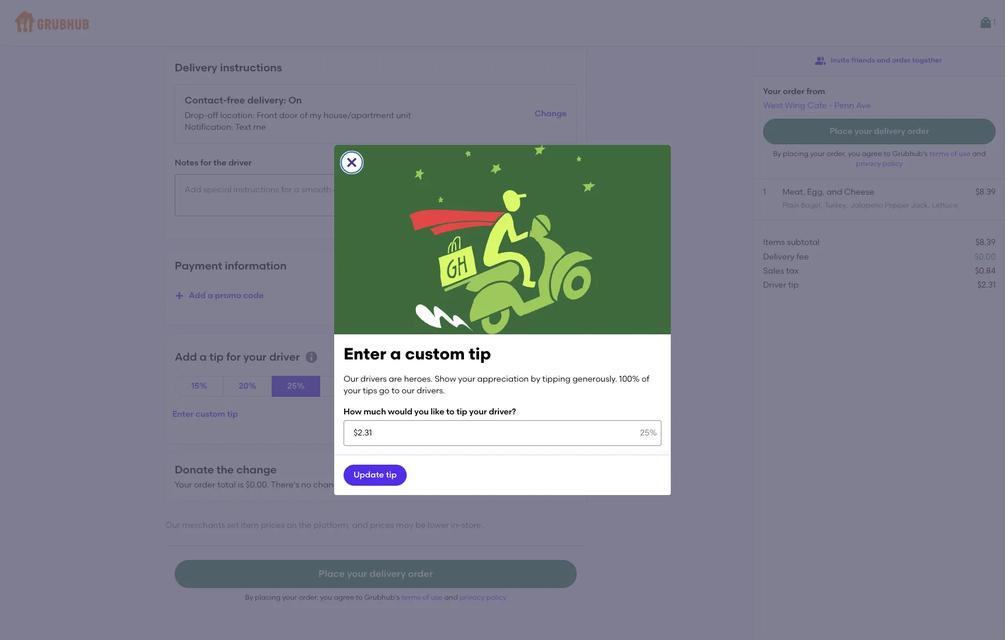 Task type: describe. For each thing, give the bounding box(es) containing it.
enter custom tip
[[172, 409, 238, 419]]

plain
[[783, 201, 800, 209]]

place your delivery order button for top privacy policy link's terms of use link
[[764, 119, 996, 144]]

our for our drivers are heroes. show your appreciation by tipping generously. 100% of your tips go to our drivers.
[[344, 374, 359, 384]]

delivery for place your delivery order button related to top privacy policy link's terms of use link
[[874, 126, 906, 136]]

1 vertical spatial 1
[[764, 187, 767, 197]]

meat, egg, and cheese
[[783, 187, 875, 197]]

a for custom
[[390, 344, 401, 364]]

update tip
[[354, 470, 397, 480]]

enter for enter custom tip
[[172, 409, 194, 419]]

lower
[[428, 520, 449, 530]]

you for the bottommost privacy policy link
[[320, 593, 332, 602]]

custom inside button
[[196, 409, 225, 419]]

donate
[[390, 480, 419, 490]]

and inside by placing your order, you agree to grubhub's terms of use and privacy policy
[[973, 150, 986, 158]]

agree for top privacy policy link's terms of use link
[[862, 150, 883, 158]]

100%
[[620, 374, 640, 384]]

order, for the bottommost privacy policy link terms of use link
[[299, 593, 319, 602]]

update tip button
[[344, 465, 407, 486]]

place for top privacy policy link
[[830, 126, 853, 136]]

of inside our drivers are heroes. show your appreciation by tipping generously. 100% of your tips go to our drivers.
[[642, 374, 650, 384]]

tip right like
[[457, 407, 468, 417]]

tipping
[[543, 374, 571, 384]]

25% button
[[272, 376, 321, 397]]

information
[[225, 259, 287, 272]]

add a promo code
[[189, 290, 264, 300]]

0 vertical spatial custom
[[405, 344, 465, 364]]

together
[[913, 56, 943, 64]]

tips
[[363, 386, 377, 396]]

set
[[227, 520, 239, 530]]

promo
[[215, 290, 241, 300]]

30%
[[335, 381, 353, 391]]

enter a custom tip
[[344, 344, 491, 364]]

1 horizontal spatial 25%
[[641, 428, 657, 438]]

like
[[431, 407, 445, 417]]

items subtotal
[[764, 238, 820, 248]]

15% button
[[175, 376, 224, 397]]

lettuce
[[932, 201, 958, 209]]

agree for the bottommost privacy policy link terms of use link
[[334, 593, 354, 602]]

no
[[301, 480, 311, 490]]

add for add a promo code
[[189, 290, 206, 300]]

0 vertical spatial svg image
[[345, 156, 359, 170]]

how much would you like to tip your driver?
[[344, 407, 516, 417]]

wing
[[785, 100, 806, 110]]

0 horizontal spatial policy
[[486, 593, 507, 602]]

the inside 'donate the change your order total is $0.00. there's no change left over to donate on this order.'
[[217, 463, 234, 477]]

svg image
[[175, 291, 184, 300]]

driver?
[[489, 407, 516, 417]]

on
[[289, 95, 302, 106]]

store.
[[462, 520, 484, 530]]

tip up donate
[[386, 470, 397, 480]]

front
[[257, 110, 277, 120]]

much
[[364, 407, 386, 417]]

by for place your delivery order button related to top privacy policy link's terms of use link
[[773, 150, 782, 158]]

policy inside by placing your order, you agree to grubhub's terms of use and privacy policy
[[883, 160, 903, 168]]

unit
[[396, 110, 411, 120]]

:
[[284, 95, 286, 106]]

meat,
[[783, 187, 806, 197]]

to inside 'donate the change your order total is $0.00. there's no change left over to donate on this order.'
[[380, 480, 388, 490]]

donate
[[175, 463, 214, 477]]

by
[[531, 374, 541, 384]]

change
[[535, 109, 567, 119]]

$8.39 plain bagel turkey jalapeno pepper jack lettuce
[[783, 187, 996, 209]]

drivers
[[361, 374, 387, 384]]

order inside your order from west wing cafe - penn ave
[[783, 87, 805, 96]]

driver
[[764, 280, 787, 290]]

driver tip
[[764, 280, 799, 290]]

to inside our drivers are heroes. show your appreciation by tipping generously. 100% of your tips go to our drivers.
[[392, 386, 400, 396]]

1 vertical spatial privacy policy link
[[460, 593, 507, 602]]

door
[[279, 110, 298, 120]]

contact-
[[185, 95, 227, 106]]

0 horizontal spatial driver
[[229, 158, 252, 168]]

1 inside 'button'
[[993, 17, 996, 27]]

add for add a tip for your driver
[[175, 350, 197, 364]]

how
[[344, 407, 362, 417]]

jalapeno
[[851, 201, 883, 209]]

go
[[379, 386, 390, 396]]

west
[[764, 100, 783, 110]]

1 prices from the left
[[261, 520, 285, 530]]

appreciation
[[478, 374, 529, 384]]

this
[[433, 480, 447, 490]]

by for place your delivery order button corresponding to the bottommost privacy policy link terms of use link
[[245, 593, 253, 602]]

sales tax
[[764, 266, 799, 276]]

our
[[402, 386, 415, 396]]

1 vertical spatial you
[[415, 407, 429, 417]]

15%
[[191, 381, 207, 391]]

instructions
[[220, 61, 282, 74]]

$8.39 for $8.39 plain bagel turkey jalapeno pepper jack lettuce
[[976, 187, 996, 197]]

on inside 'donate the change your order total is $0.00. there's no change left over to donate on this order.'
[[421, 480, 431, 490]]

contact-free delivery : on drop-off location: front door of my house/apartment unit notification: text me
[[185, 95, 411, 132]]

item
[[241, 520, 259, 530]]

1 horizontal spatial driver
[[269, 350, 300, 364]]

penn
[[835, 100, 855, 110]]

1 vertical spatial on
[[287, 520, 297, 530]]

delivery for place your delivery order button corresponding to the bottommost privacy policy link terms of use link
[[370, 568, 406, 579]]

may
[[396, 520, 414, 530]]

1 horizontal spatial for
[[226, 350, 241, 364]]

order.
[[448, 480, 471, 490]]

jack
[[911, 201, 928, 209]]

delivery inside the contact-free delivery : on drop-off location: front door of my house/apartment unit notification: text me
[[247, 95, 284, 106]]

0 horizontal spatial change
[[237, 463, 277, 477]]

20%
[[239, 381, 257, 391]]

location:
[[220, 110, 255, 120]]

fee
[[797, 252, 809, 262]]

25% inside button
[[287, 381, 305, 391]]

0 vertical spatial place your delivery order
[[830, 126, 930, 136]]

donate the change your order total is $0.00. there's no change left over to donate on this order.
[[175, 463, 471, 490]]

30% button
[[320, 376, 369, 397]]

drivers.
[[417, 386, 445, 396]]

turkey
[[825, 201, 847, 209]]

delivery instructions
[[175, 61, 282, 74]]

$0.84
[[975, 266, 996, 276]]

our for our merchants set item prices on the platform, and prices may be lower in-store.
[[165, 520, 180, 530]]

0 vertical spatial privacy policy link
[[857, 160, 903, 168]]

use for the bottommost privacy policy link terms of use link
[[431, 593, 443, 602]]

egg,
[[808, 187, 825, 197]]

and inside invite friends and order together button
[[877, 56, 891, 64]]

$0.00
[[975, 252, 996, 262]]

ave
[[857, 100, 871, 110]]



Task type: locate. For each thing, give the bounding box(es) containing it.
our drivers are heroes. show your appreciation by tipping generously. 100% of your tips go to our drivers.
[[344, 374, 650, 396]]

prices left may
[[370, 520, 394, 530]]

1 horizontal spatial change
[[313, 480, 344, 490]]

1 vertical spatial add
[[175, 350, 197, 364]]

0 horizontal spatial svg image
[[305, 350, 319, 364]]

0 horizontal spatial for
[[200, 158, 212, 168]]

0 vertical spatial you
[[848, 150, 861, 158]]

enter up the drivers
[[344, 344, 387, 364]]

order,
[[827, 150, 847, 158], [299, 593, 319, 602]]

you for top privacy policy link
[[848, 150, 861, 158]]

change right the no
[[313, 480, 344, 490]]

0 vertical spatial policy
[[883, 160, 903, 168]]

items
[[764, 238, 785, 248]]

placing inside by placing your order, you agree to grubhub's terms of use and privacy policy
[[783, 150, 809, 158]]

1 vertical spatial by
[[245, 593, 253, 602]]

$2.31
[[978, 280, 996, 290]]

0 horizontal spatial enter
[[172, 409, 194, 419]]

privacy for top privacy policy link
[[857, 160, 881, 168]]

place your delivery order button
[[764, 119, 996, 144], [175, 560, 577, 588]]

would
[[388, 407, 413, 417]]

code
[[243, 290, 264, 300]]

use inside by placing your order, you agree to grubhub's terms of use and privacy policy
[[959, 150, 971, 158]]

0 vertical spatial driver
[[229, 158, 252, 168]]

prices right item
[[261, 520, 285, 530]]

terms for top privacy policy link's terms of use link
[[930, 150, 949, 158]]

people icon image
[[815, 55, 827, 67]]

for
[[200, 158, 212, 168], [226, 350, 241, 364]]

1 vertical spatial the
[[217, 463, 234, 477]]

platform,
[[314, 520, 350, 530]]

order inside 'donate the change your order total is $0.00. there's no change left over to donate on this order.'
[[194, 480, 216, 490]]

1 vertical spatial place your delivery order
[[319, 568, 433, 579]]

notes
[[175, 158, 199, 168]]

0 horizontal spatial a
[[200, 350, 207, 364]]

notes for the driver
[[175, 158, 252, 168]]

0 horizontal spatial your
[[175, 480, 192, 490]]

svg image
[[345, 156, 359, 170], [305, 350, 319, 364]]

1 vertical spatial our
[[165, 520, 180, 530]]

0 horizontal spatial place your delivery order
[[319, 568, 433, 579]]

1 horizontal spatial use
[[959, 150, 971, 158]]

25%
[[287, 381, 305, 391], [641, 428, 657, 438]]

be
[[416, 520, 426, 530]]

a
[[208, 290, 213, 300], [390, 344, 401, 364], [200, 350, 207, 364]]

1 vertical spatial terms
[[402, 593, 421, 602]]

0 vertical spatial 25%
[[287, 381, 305, 391]]

1 horizontal spatial prices
[[370, 520, 394, 530]]

Amount text field
[[344, 420, 662, 446]]

0 vertical spatial grubhub's
[[893, 150, 928, 158]]

0 horizontal spatial place
[[319, 568, 345, 579]]

order, for top privacy policy link's terms of use link
[[827, 150, 847, 158]]

order, inside by placing your order, you agree to grubhub's terms of use and privacy policy
[[827, 150, 847, 158]]

delivery up sales tax
[[764, 252, 795, 262]]

place your delivery order
[[830, 126, 930, 136], [319, 568, 433, 579]]

invite friends and order together button
[[815, 50, 943, 71]]

0 vertical spatial terms of use link
[[930, 150, 973, 158]]

invite
[[831, 56, 850, 64]]

0 vertical spatial order,
[[827, 150, 847, 158]]

svg image up notes for the driver "text field"
[[345, 156, 359, 170]]

1 horizontal spatial place
[[830, 126, 853, 136]]

custom down 15% button
[[196, 409, 225, 419]]

0 vertical spatial terms
[[930, 150, 949, 158]]

1 horizontal spatial delivery
[[370, 568, 406, 579]]

over
[[361, 480, 378, 490]]

agree inside by placing your order, you agree to grubhub's terms of use and privacy policy
[[862, 150, 883, 158]]

custom up show
[[405, 344, 465, 364]]

add a tip for your driver
[[175, 350, 300, 364]]

0 horizontal spatial delivery
[[247, 95, 284, 106]]

on left this
[[421, 480, 431, 490]]

update
[[354, 470, 384, 480]]

use for top privacy policy link's terms of use link
[[959, 150, 971, 158]]

your inside by placing your order, you agree to grubhub's terms of use and privacy policy
[[811, 150, 825, 158]]

$8.39 inside $8.39 plain bagel turkey jalapeno pepper jack lettuce
[[976, 187, 996, 197]]

our merchants set item prices on the platform, and prices may be lower in-store.
[[165, 520, 484, 530]]

drop-
[[185, 110, 208, 120]]

and
[[877, 56, 891, 64], [973, 150, 986, 158], [827, 187, 843, 197], [352, 520, 368, 530], [445, 593, 458, 602]]

notification:
[[185, 122, 233, 132]]

generously.
[[573, 374, 618, 384]]

tax
[[787, 266, 799, 276]]

our left merchants in the bottom left of the page
[[165, 520, 180, 530]]

placing for place your delivery order button corresponding to the bottommost privacy policy link terms of use link
[[255, 593, 281, 602]]

enter inside button
[[172, 409, 194, 419]]

0 vertical spatial 1
[[993, 17, 996, 27]]

0 vertical spatial for
[[200, 158, 212, 168]]

your inside your order from west wing cafe - penn ave
[[764, 87, 781, 96]]

1 horizontal spatial by
[[773, 150, 782, 158]]

your up west
[[764, 87, 781, 96]]

1 horizontal spatial 1
[[993, 17, 996, 27]]

place your delivery order button down may
[[175, 560, 577, 588]]

our
[[344, 374, 359, 384], [165, 520, 180, 530]]

0 vertical spatial delivery
[[175, 61, 218, 74]]

merchants
[[182, 520, 225, 530]]

the left platform,
[[299, 520, 312, 530]]

tip down tax
[[789, 280, 799, 290]]

0 horizontal spatial 25%
[[287, 381, 305, 391]]

bagel
[[801, 201, 821, 209]]

terms of use link for the bottommost privacy policy link
[[402, 593, 445, 602]]

0 vertical spatial by placing your order, you agree to grubhub's terms of use and privacy policy
[[773, 150, 986, 168]]

terms of use link for top privacy policy link
[[930, 150, 973, 158]]

add inside button
[[189, 290, 206, 300]]

your order from west wing cafe - penn ave
[[764, 87, 871, 110]]

house/apartment
[[324, 110, 394, 120]]

your
[[855, 126, 872, 136], [811, 150, 825, 158], [244, 350, 267, 364], [458, 374, 476, 384], [344, 386, 361, 396], [470, 407, 487, 417], [347, 568, 367, 579], [282, 593, 297, 602]]

1 vertical spatial driver
[[269, 350, 300, 364]]

$8.39
[[976, 187, 996, 197], [976, 238, 996, 248]]

1 vertical spatial grubhub's
[[365, 593, 400, 602]]

0 vertical spatial place your delivery order button
[[764, 119, 996, 144]]

a left promo
[[208, 290, 213, 300]]

driver up 25% button
[[269, 350, 300, 364]]

in-
[[451, 520, 462, 530]]

of inside by placing your order, you agree to grubhub's terms of use and privacy policy
[[951, 150, 958, 158]]

0 vertical spatial $8.39
[[976, 187, 996, 197]]

1 vertical spatial policy
[[486, 593, 507, 602]]

0 horizontal spatial delivery
[[175, 61, 218, 74]]

left
[[346, 480, 359, 490]]

0 horizontal spatial order,
[[299, 593, 319, 602]]

1 vertical spatial place your delivery order button
[[175, 560, 577, 588]]

main navigation navigation
[[0, 0, 1006, 46]]

1 horizontal spatial terms of use link
[[930, 150, 973, 158]]

0 horizontal spatial agree
[[334, 593, 354, 602]]

you
[[848, 150, 861, 158], [415, 407, 429, 417], [320, 593, 332, 602]]

delivery fee
[[764, 252, 809, 262]]

1 button
[[979, 12, 996, 33]]

privacy inside by placing your order, you agree to grubhub's terms of use and privacy policy
[[857, 160, 881, 168]]

enter down 15% button
[[172, 409, 194, 419]]

1 horizontal spatial privacy policy link
[[857, 160, 903, 168]]

grubhub's inside by placing your order, you agree to grubhub's terms of use and privacy policy
[[893, 150, 928, 158]]

terms for the bottommost privacy policy link terms of use link
[[402, 593, 421, 602]]

total
[[217, 480, 236, 490]]

tip up 15% button
[[209, 350, 224, 364]]

1 horizontal spatial custom
[[405, 344, 465, 364]]

is
[[238, 480, 244, 490]]

0 vertical spatial add
[[189, 290, 206, 300]]

place down penn
[[830, 126, 853, 136]]

of inside the contact-free delivery : on drop-off location: front door of my house/apartment unit notification: text me
[[300, 110, 308, 120]]

0 vertical spatial our
[[344, 374, 359, 384]]

0 horizontal spatial prices
[[261, 520, 285, 530]]

prices
[[261, 520, 285, 530], [370, 520, 394, 530]]

by inside by placing your order, you agree to grubhub's terms of use and privacy policy
[[773, 150, 782, 158]]

tip down 20% button
[[227, 409, 238, 419]]

add up 15%
[[175, 350, 197, 364]]

a inside button
[[208, 290, 213, 300]]

invite friends and order together
[[831, 56, 943, 64]]

1 horizontal spatial by placing your order, you agree to grubhub's terms of use and privacy policy
[[773, 150, 986, 168]]

0 horizontal spatial by placing your order, you agree to grubhub's terms of use and privacy policy
[[245, 593, 507, 602]]

place down platform,
[[319, 568, 345, 579]]

you inside by placing your order, you agree to grubhub's terms of use and privacy policy
[[848, 150, 861, 158]]

west wing cafe - penn ave link
[[764, 100, 871, 110]]

0 horizontal spatial terms of use link
[[402, 593, 445, 602]]

our left the drivers
[[344, 374, 359, 384]]

change button
[[535, 103, 567, 124]]

privacy for the bottommost privacy policy link
[[460, 593, 485, 602]]

delivery for delivery instructions
[[175, 61, 218, 74]]

1 vertical spatial for
[[226, 350, 241, 364]]

2 vertical spatial the
[[299, 520, 312, 530]]

place
[[830, 126, 853, 136], [319, 568, 345, 579]]

2 $8.39 from the top
[[976, 238, 996, 248]]

privacy
[[857, 160, 881, 168], [460, 593, 485, 602]]

1 horizontal spatial a
[[208, 290, 213, 300]]

place your delivery order down ave
[[830, 126, 930, 136]]

place your delivery order button for the bottommost privacy policy link terms of use link
[[175, 560, 577, 588]]

0 horizontal spatial our
[[165, 520, 180, 530]]

1 horizontal spatial our
[[344, 374, 359, 384]]

for right "notes"
[[200, 158, 212, 168]]

place your delivery order down may
[[319, 568, 433, 579]]

20% button
[[223, 376, 272, 397]]

the right "notes"
[[214, 158, 227, 168]]

0 horizontal spatial privacy
[[460, 593, 485, 602]]

privacy policy link
[[857, 160, 903, 168], [460, 593, 507, 602]]

1 horizontal spatial enter
[[344, 344, 387, 364]]

for up 20%
[[226, 350, 241, 364]]

1 vertical spatial use
[[431, 593, 443, 602]]

your down donate
[[175, 480, 192, 490]]

1 vertical spatial change
[[313, 480, 344, 490]]

cafe
[[808, 100, 827, 110]]

0 horizontal spatial placing
[[255, 593, 281, 602]]

add right svg icon
[[189, 290, 206, 300]]

agree
[[862, 150, 883, 158], [334, 593, 354, 602]]

friends
[[852, 56, 876, 64]]

$0.00.
[[246, 480, 269, 490]]

delivery for delivery fee
[[764, 252, 795, 262]]

0 horizontal spatial terms
[[402, 593, 421, 602]]

text
[[235, 122, 251, 132]]

0 horizontal spatial on
[[287, 520, 297, 530]]

0 vertical spatial place
[[830, 126, 853, 136]]

1 horizontal spatial on
[[421, 480, 431, 490]]

terms inside by placing your order, you agree to grubhub's terms of use and privacy policy
[[930, 150, 949, 158]]

1 horizontal spatial svg image
[[345, 156, 359, 170]]

1 vertical spatial delivery
[[764, 252, 795, 262]]

a for promo
[[208, 290, 213, 300]]

2 vertical spatial you
[[320, 593, 332, 602]]

Notes for the driver text field
[[175, 174, 577, 216]]

tip
[[789, 280, 799, 290], [469, 344, 491, 364], [209, 350, 224, 364], [457, 407, 468, 417], [227, 409, 238, 419], [386, 470, 397, 480]]

1 vertical spatial delivery
[[874, 126, 906, 136]]

1 vertical spatial terms of use link
[[402, 593, 445, 602]]

1 horizontal spatial privacy
[[857, 160, 881, 168]]

cheese
[[845, 187, 875, 197]]

delivery up "contact-"
[[175, 61, 218, 74]]

terms of use link
[[930, 150, 973, 158], [402, 593, 445, 602]]

a for tip
[[200, 350, 207, 364]]

pepper
[[885, 201, 910, 209]]

our inside our drivers are heroes. show your appreciation by tipping generously. 100% of your tips go to our drivers.
[[344, 374, 359, 384]]

0 vertical spatial privacy
[[857, 160, 881, 168]]

a up are
[[390, 344, 401, 364]]

1 horizontal spatial agree
[[862, 150, 883, 158]]

change up $0.00.
[[237, 463, 277, 477]]

heroes.
[[404, 374, 433, 384]]

the up total
[[217, 463, 234, 477]]

order inside button
[[893, 56, 911, 64]]

place your delivery order button down ave
[[764, 119, 996, 144]]

placing
[[783, 150, 809, 158], [255, 593, 281, 602]]

1 vertical spatial $8.39
[[976, 238, 996, 248]]

add a promo code button
[[175, 285, 264, 306]]

placing for place your delivery order button related to top privacy policy link's terms of use link
[[783, 150, 809, 158]]

svg image up 25% button
[[305, 350, 319, 364]]

on left platform,
[[287, 520, 297, 530]]

1 vertical spatial order,
[[299, 593, 319, 602]]

driver down text
[[229, 158, 252, 168]]

sales
[[764, 266, 785, 276]]

enter for enter a custom tip
[[344, 344, 387, 364]]

0 vertical spatial by
[[773, 150, 782, 158]]

by placing your order, you agree to grubhub's terms of use and privacy policy
[[773, 150, 986, 168], [245, 593, 507, 602]]

delivery
[[247, 95, 284, 106], [874, 126, 906, 136], [370, 568, 406, 579]]

1 vertical spatial svg image
[[305, 350, 319, 364]]

tip up appreciation
[[469, 344, 491, 364]]

0 vertical spatial use
[[959, 150, 971, 158]]

your
[[764, 87, 781, 96], [175, 480, 192, 490]]

1 $8.39 from the top
[[976, 187, 996, 197]]

1 horizontal spatial grubhub's
[[893, 150, 928, 158]]

free
[[227, 95, 245, 106]]

are
[[389, 374, 402, 384]]

1 vertical spatial place
[[319, 568, 345, 579]]

a up 15%
[[200, 350, 207, 364]]

$8.39 for $8.39
[[976, 238, 996, 248]]

-
[[829, 100, 833, 110]]

your inside 'donate the change your order total is $0.00. there's no change left over to donate on this order.'
[[175, 480, 192, 490]]

2 horizontal spatial a
[[390, 344, 401, 364]]

0 vertical spatial the
[[214, 158, 227, 168]]

1 horizontal spatial place your delivery order
[[830, 126, 930, 136]]

from
[[807, 87, 826, 96]]

0 horizontal spatial privacy policy link
[[460, 593, 507, 602]]

1 horizontal spatial delivery
[[764, 252, 795, 262]]

of
[[300, 110, 308, 120], [951, 150, 958, 158], [642, 374, 650, 384], [423, 593, 429, 602]]

my
[[310, 110, 322, 120]]

1 horizontal spatial placing
[[783, 150, 809, 158]]

place for the bottommost privacy policy link
[[319, 568, 345, 579]]

0 vertical spatial your
[[764, 87, 781, 96]]

off
[[208, 110, 218, 120]]

2 prices from the left
[[370, 520, 394, 530]]

1 horizontal spatial your
[[764, 87, 781, 96]]



Task type: vqa. For each thing, say whether or not it's contained in the screenshot.
Breakfast within the "tab"
no



